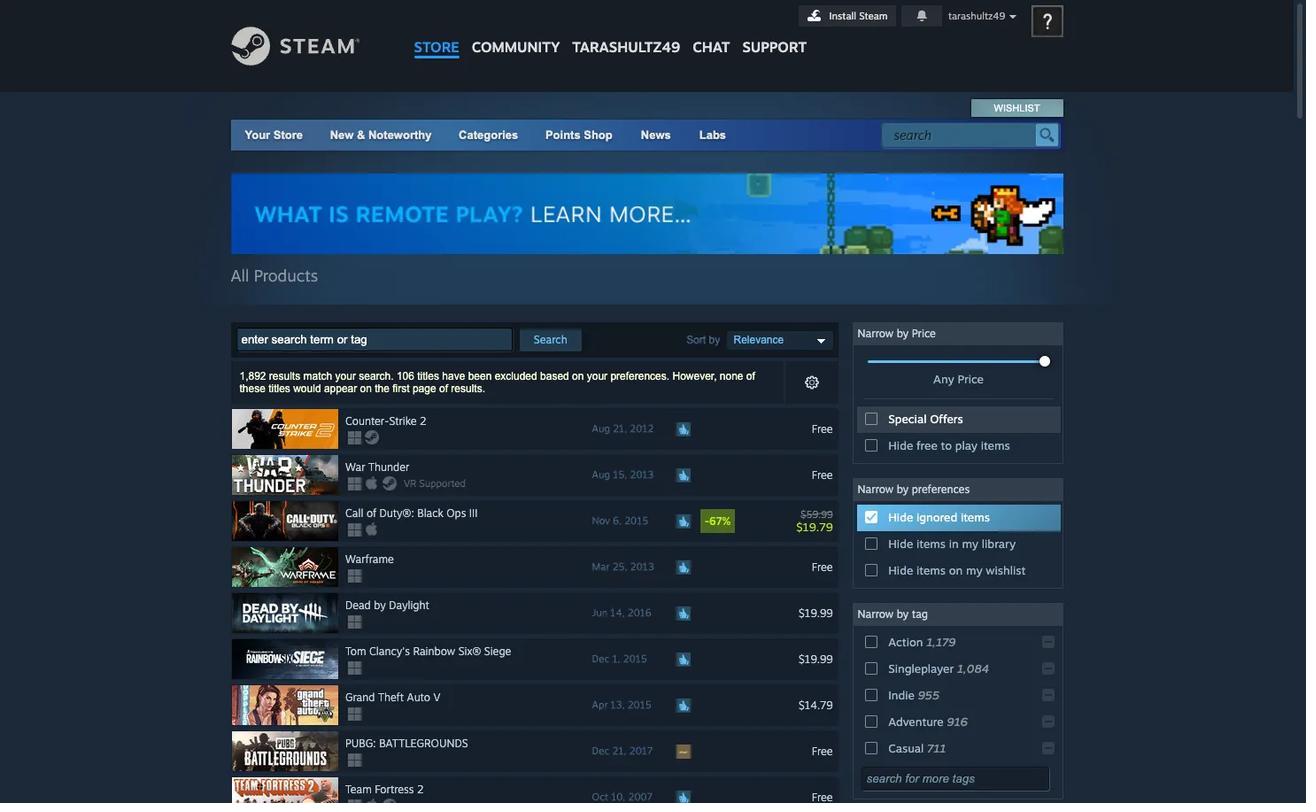 Task type: locate. For each thing, give the bounding box(es) containing it.
2015 right 13,
[[628, 699, 652, 712]]

1 aug from the top
[[592, 423, 610, 435]]

0 vertical spatial 21,
[[613, 423, 627, 435]]

of right call
[[367, 507, 377, 520]]

of right none at the right top of the page
[[747, 370, 756, 383]]

ops
[[447, 507, 466, 520]]

21, left 2012 at the bottom of the page
[[613, 423, 627, 435]]

first
[[393, 383, 410, 395]]

1 vertical spatial dec
[[592, 745, 610, 758]]

any price
[[934, 372, 984, 386]]

search.
[[359, 370, 394, 383]]

2 $19.99 from the top
[[799, 653, 833, 666]]

0 vertical spatial my
[[963, 537, 979, 551]]

match
[[303, 370, 332, 383]]

2 narrow from the top
[[858, 483, 894, 496]]

by up special
[[897, 327, 909, 340]]

preferences.
[[611, 370, 670, 383]]

0 vertical spatial aug
[[592, 423, 610, 435]]

0 vertical spatial 2015
[[625, 515, 649, 527]]

counter-strike 2
[[346, 415, 427, 428]]

2012
[[630, 423, 654, 435]]

hide down the hide ignored items
[[889, 537, 914, 551]]

1 vertical spatial 2013
[[631, 561, 654, 573]]

relevance
[[734, 334, 784, 347]]

None text field
[[236, 328, 513, 352], [862, 767, 1050, 791], [236, 328, 513, 352], [862, 767, 1050, 791]]

15,
[[613, 469, 627, 481]]

aug 21, 2012
[[592, 423, 654, 435]]

my right in on the bottom of the page
[[963, 537, 979, 551]]

dec left 1,
[[592, 653, 610, 666]]

library
[[982, 537, 1016, 551]]

the
[[375, 383, 390, 395]]

points shop
[[546, 128, 613, 142]]

play
[[956, 439, 978, 453]]

results.
[[451, 383, 486, 395]]

store link
[[408, 0, 466, 64]]

0 vertical spatial narrow
[[858, 327, 894, 340]]

support
[[743, 38, 807, 56]]

your store
[[245, 128, 303, 142]]

hide
[[889, 439, 914, 453], [889, 510, 914, 525], [889, 537, 914, 551], [889, 564, 914, 578]]

team
[[346, 783, 372, 797]]

4 free from the top
[[812, 745, 833, 758]]

excluded
[[495, 370, 538, 383]]

2 2013 from the top
[[631, 561, 654, 573]]

21, left 2017
[[613, 745, 627, 758]]

adventure
[[889, 715, 944, 729]]

hide for hide items on my wishlist
[[889, 564, 914, 578]]

vr supported
[[404, 478, 466, 490]]

aug for war thunder
[[592, 469, 610, 481]]

rainbow
[[413, 645, 456, 658]]

hide left free
[[889, 439, 914, 453]]

13,
[[611, 699, 625, 712]]

pubg: battlegrounds
[[346, 737, 468, 751]]

narrow for any
[[858, 327, 894, 340]]

1 horizontal spatial on
[[572, 370, 584, 383]]

titles right 106
[[418, 370, 439, 383]]

items up hide items in my library
[[961, 510, 991, 525]]

of right the "page" at left
[[439, 383, 448, 395]]

1,892
[[240, 370, 266, 383]]

25,
[[613, 561, 628, 573]]

action
[[889, 635, 924, 650]]

by
[[897, 327, 909, 340], [709, 334, 720, 346], [897, 483, 909, 496], [374, 599, 386, 612], [897, 608, 909, 621]]

tarashultz49 link
[[566, 0, 687, 64]]

narrow by price
[[858, 327, 937, 340]]

price up any
[[912, 327, 937, 340]]

hide items in my library
[[889, 537, 1016, 551]]

noteworthy
[[369, 128, 432, 142]]

67%
[[710, 515, 731, 528]]

1 horizontal spatial your
[[587, 370, 608, 383]]

$14.79
[[799, 699, 833, 712]]

by for narrow by preferences
[[897, 483, 909, 496]]

on down in on the bottom of the page
[[950, 564, 963, 578]]

warframe
[[346, 553, 394, 566]]

news
[[641, 128, 671, 142]]

indie 955
[[889, 689, 940, 703]]

1 $19.99 from the top
[[799, 607, 833, 620]]

aug left 15,
[[592, 469, 610, 481]]

$19.99 for dead by daylight
[[799, 607, 833, 620]]

free
[[917, 439, 938, 453]]

hide up narrow by tag
[[889, 564, 914, 578]]

1 vertical spatial price
[[958, 372, 984, 386]]

1 vertical spatial aug
[[592, 469, 610, 481]]

1 vertical spatial narrow
[[858, 483, 894, 496]]

1 vertical spatial 2015
[[624, 653, 648, 666]]

new & noteworthy link
[[330, 128, 432, 142]]

1 hide from the top
[[889, 439, 914, 453]]

0 vertical spatial dec
[[592, 653, 610, 666]]

0 vertical spatial 2013
[[630, 469, 654, 481]]

casual
[[889, 742, 924, 756]]

2 free from the top
[[812, 468, 833, 482]]

support link
[[737, 0, 814, 60]]

1 vertical spatial my
[[967, 564, 983, 578]]

1 free from the top
[[812, 422, 833, 436]]

by left preferences at the bottom right
[[897, 483, 909, 496]]

0 vertical spatial $19.99
[[799, 607, 833, 620]]

dec left 2017
[[592, 745, 610, 758]]

1 vertical spatial 2
[[417, 783, 424, 797]]

dec for pubg: battlegrounds
[[592, 745, 610, 758]]

dec 1, 2015
[[592, 653, 648, 666]]

wishlist link
[[972, 99, 1063, 117]]

dead by daylight
[[346, 599, 430, 612]]

hide for hide items in my library
[[889, 537, 914, 551]]

mar 25, 2013
[[592, 561, 654, 573]]

aug left 2012 at the bottom of the page
[[592, 423, 610, 435]]

1 narrow from the top
[[858, 327, 894, 340]]

1 dec from the top
[[592, 653, 610, 666]]

2 dec from the top
[[592, 745, 610, 758]]

by right the sort
[[709, 334, 720, 346]]

1 your from the left
[[335, 370, 356, 383]]

team fortress 2
[[346, 783, 424, 797]]

2 horizontal spatial of
[[747, 370, 756, 383]]

3 hide from the top
[[889, 537, 914, 551]]

0 horizontal spatial price
[[912, 327, 937, 340]]

2 right 'strike' on the bottom left
[[420, 415, 427, 428]]

2013 right 25,
[[631, 561, 654, 573]]

by left tag
[[897, 608, 909, 621]]

categories
[[459, 128, 519, 142]]

my left wishlist
[[967, 564, 983, 578]]

titles right the these at the top of page
[[269, 383, 291, 395]]

free
[[812, 422, 833, 436], [812, 468, 833, 482], [812, 561, 833, 574], [812, 745, 833, 758]]

items
[[981, 439, 1011, 453], [961, 510, 991, 525], [917, 537, 946, 551], [917, 564, 946, 578]]

by for narrow by price
[[897, 327, 909, 340]]

21, for pubg: battlegrounds
[[613, 745, 627, 758]]

2 horizontal spatial on
[[950, 564, 963, 578]]

hide for hide free to play items
[[889, 439, 914, 453]]

1,179
[[927, 635, 956, 650]]

2
[[420, 415, 427, 428], [417, 783, 424, 797]]

price right any
[[958, 372, 984, 386]]

0 horizontal spatial tarashultz49
[[573, 38, 681, 56]]

2015 right 1,
[[624, 653, 648, 666]]

$19.99 up the $14.79
[[799, 653, 833, 666]]

3 free from the top
[[812, 561, 833, 574]]

preferences
[[912, 483, 970, 496]]

1 horizontal spatial tarashultz49
[[949, 10, 1006, 22]]

-67%
[[705, 515, 731, 528]]

2 hide from the top
[[889, 510, 914, 525]]

hide down narrow by preferences
[[889, 510, 914, 525]]

your right match
[[335, 370, 356, 383]]

on left the
[[360, 383, 372, 395]]

price
[[912, 327, 937, 340], [958, 372, 984, 386]]

free for battlegrounds
[[812, 745, 833, 758]]

by for dead by daylight
[[374, 599, 386, 612]]

0 vertical spatial 2
[[420, 415, 427, 428]]

however,
[[673, 370, 717, 383]]

in
[[950, 537, 959, 551]]

jun 14, 2016
[[592, 607, 652, 619]]

916
[[948, 715, 968, 729]]

2 for team fortress 2
[[417, 783, 424, 797]]

4 hide from the top
[[889, 564, 914, 578]]

1 vertical spatial 21,
[[613, 745, 627, 758]]

0 horizontal spatial your
[[335, 370, 356, 383]]

your right based
[[587, 370, 608, 383]]

your
[[245, 128, 270, 142]]

2 aug from the top
[[592, 469, 610, 481]]

21,
[[613, 423, 627, 435], [613, 745, 627, 758]]

strike
[[389, 415, 417, 428]]

2013 right 15,
[[630, 469, 654, 481]]

narrow
[[858, 327, 894, 340], [858, 483, 894, 496], [858, 608, 894, 621]]

siege
[[484, 645, 511, 658]]

dec 21, 2017
[[592, 745, 653, 758]]

ignored
[[917, 510, 958, 525]]

$19.99 left narrow by tag
[[799, 607, 833, 620]]

2 right fortress
[[417, 783, 424, 797]]

aug 15, 2013
[[592, 469, 654, 481]]

pubg:
[[346, 737, 376, 751]]

1 2013 from the top
[[630, 469, 654, 481]]

$19.99
[[799, 607, 833, 620], [799, 653, 833, 666]]

1 vertical spatial $19.99
[[799, 653, 833, 666]]

on right based
[[572, 370, 584, 383]]

results
[[269, 370, 301, 383]]

1,892 results match your search. 106 titles have been excluded based on your preferences. however, none of these titles would appear on the first page of results.
[[240, 370, 756, 395]]

711
[[928, 742, 946, 756]]

2 vertical spatial narrow
[[858, 608, 894, 621]]

by right dead
[[374, 599, 386, 612]]

2015 right 6,
[[625, 515, 649, 527]]

duty®:
[[380, 507, 414, 520]]



Task type: vqa. For each thing, say whether or not it's contained in the screenshot.
the rightmost Recent
no



Task type: describe. For each thing, give the bounding box(es) containing it.
indie
[[889, 689, 915, 703]]

adventure 916
[[889, 715, 968, 729]]

narrow by preferences
[[858, 483, 970, 496]]

team fortress 2 link
[[231, 777, 839, 804]]

$59.99 $19.79
[[797, 508, 833, 534]]

grand theft auto v
[[346, 691, 441, 704]]

war thunder
[[346, 461, 410, 474]]

these
[[240, 383, 266, 395]]

21, for counter-strike 2
[[613, 423, 627, 435]]

&
[[357, 128, 365, 142]]

fortress
[[375, 783, 414, 797]]

my for on
[[967, 564, 983, 578]]

narrow by tag
[[858, 608, 928, 621]]

news link
[[627, 120, 686, 151]]

items down hide items in my library
[[917, 564, 946, 578]]

0 horizontal spatial of
[[367, 507, 377, 520]]

theft
[[378, 691, 404, 704]]

free for strike
[[812, 422, 833, 436]]

points shop link
[[532, 120, 627, 151]]

special
[[889, 412, 927, 426]]

my for in
[[963, 537, 979, 551]]

hide items on my wishlist
[[889, 564, 1026, 578]]

all
[[231, 266, 249, 285]]

955
[[919, 689, 940, 703]]

$19.99 for tom clancy's rainbow six® siege
[[799, 653, 833, 666]]

products
[[254, 266, 318, 285]]

war
[[346, 461, 365, 474]]

points
[[546, 128, 581, 142]]

1,
[[613, 653, 621, 666]]

1 horizontal spatial titles
[[418, 370, 439, 383]]

page
[[413, 383, 437, 395]]

2 your from the left
[[587, 370, 608, 383]]

install
[[830, 10, 857, 22]]

hide ignored items
[[889, 510, 991, 525]]

new
[[330, 128, 354, 142]]

auto
[[407, 691, 431, 704]]

store
[[274, 128, 303, 142]]

action 1,179
[[889, 635, 956, 650]]

2015 for ops
[[625, 515, 649, 527]]

2015 for siege
[[624, 653, 648, 666]]

chat
[[693, 38, 731, 56]]

wishlist
[[986, 564, 1026, 578]]

items right 'play'
[[981, 439, 1011, 453]]

2016
[[628, 607, 652, 619]]

free for thunder
[[812, 468, 833, 482]]

would
[[293, 383, 321, 395]]

clancy's
[[370, 645, 410, 658]]

items left in on the bottom of the page
[[917, 537, 946, 551]]

1 vertical spatial tarashultz49
[[573, 38, 681, 56]]

apr
[[592, 699, 608, 712]]

battlegrounds
[[379, 737, 468, 751]]

sort
[[687, 334, 706, 346]]

wishlist
[[995, 103, 1041, 113]]

relevance link
[[727, 331, 833, 350]]

1 horizontal spatial price
[[958, 372, 984, 386]]

nov
[[592, 515, 610, 527]]

tag
[[912, 608, 928, 621]]

have
[[442, 370, 465, 383]]

categories link
[[459, 128, 519, 142]]

call
[[346, 507, 364, 520]]

apr 13, 2015
[[592, 699, 652, 712]]

106
[[397, 370, 415, 383]]

hide free to play items
[[889, 439, 1011, 453]]

offers
[[930, 412, 964, 426]]

3 narrow from the top
[[858, 608, 894, 621]]

vr
[[404, 478, 417, 490]]

0 vertical spatial tarashultz49
[[949, 10, 1006, 22]]

2 vertical spatial 2015
[[628, 699, 652, 712]]

by for sort by
[[709, 334, 720, 346]]

based
[[541, 370, 569, 383]]

2017
[[630, 745, 653, 758]]

2013 for warframe
[[631, 561, 654, 573]]

dec for tom clancy's rainbow six® siege
[[592, 653, 610, 666]]

search text field
[[894, 124, 1032, 147]]

2013 for war thunder
[[630, 469, 654, 481]]

dead
[[346, 599, 371, 612]]

by for narrow by tag
[[897, 608, 909, 621]]

thunder
[[369, 461, 410, 474]]

1 horizontal spatial of
[[439, 383, 448, 395]]

call of duty®: black ops iii
[[346, 507, 478, 520]]

hide for hide ignored items
[[889, 510, 914, 525]]

aug for counter-strike 2
[[592, 423, 610, 435]]

0 vertical spatial price
[[912, 327, 937, 340]]

0 horizontal spatial titles
[[269, 383, 291, 395]]

-
[[705, 515, 710, 528]]

nov 6, 2015
[[592, 515, 649, 527]]

counter-
[[346, 415, 389, 428]]

$59.99
[[801, 508, 833, 521]]

your store link
[[245, 128, 303, 142]]

all products
[[231, 266, 318, 285]]

0 horizontal spatial on
[[360, 383, 372, 395]]

narrow for hide
[[858, 483, 894, 496]]

daylight
[[389, 599, 430, 612]]

casual 711
[[889, 742, 946, 756]]

community link
[[466, 0, 566, 64]]

tom clancy's rainbow six® siege
[[346, 645, 511, 658]]

shop
[[584, 128, 613, 142]]

2 for counter-strike 2
[[420, 415, 427, 428]]

install steam link
[[799, 5, 896, 27]]

steam
[[860, 10, 888, 22]]

mar
[[592, 561, 610, 573]]

6,
[[613, 515, 622, 527]]

jun
[[592, 607, 608, 619]]

$19.79
[[797, 520, 833, 534]]

chat link
[[687, 0, 737, 60]]

store
[[414, 38, 460, 56]]

community
[[472, 38, 560, 56]]



